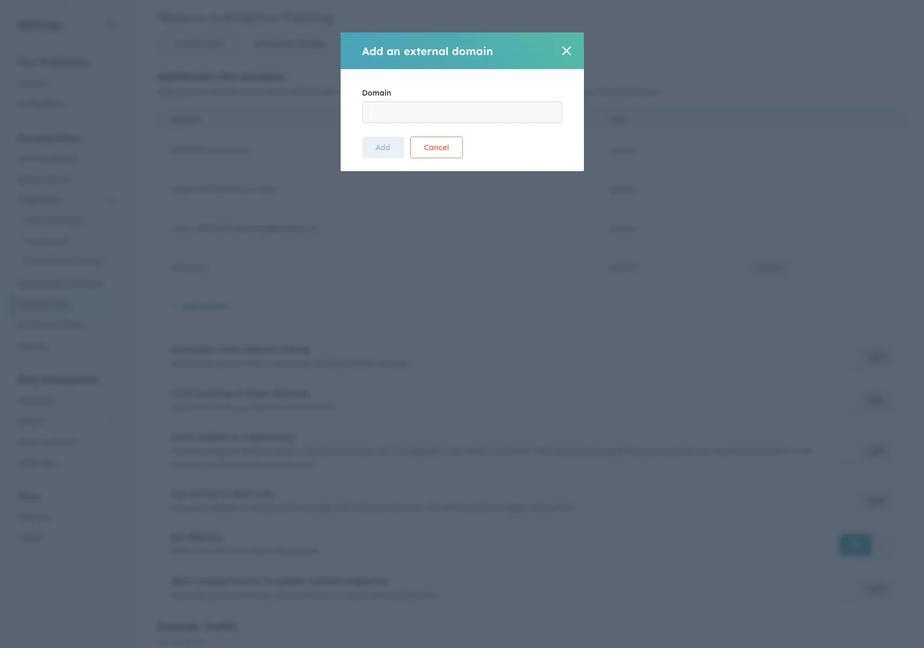 Task type: locate. For each thing, give the bounding box(es) containing it.
sites.com up juliard-43917789.hs-sites.com
[[216, 146, 250, 155]]

integrations
[[17, 195, 61, 205]]

update down the properties
[[341, 591, 367, 601]]

off for automatic cross-domain linking
[[869, 353, 885, 363]]

0 vertical spatial domains.
[[629, 87, 661, 97]]

43917789.hs- down domain
[[171, 146, 216, 155]]

0 vertical spatial 43917789.hs-
[[171, 146, 216, 155]]

would
[[715, 447, 736, 456]]

only down the use
[[171, 503, 187, 513]]

domain left traffic
[[472, 87, 499, 97]]

add down juliard.org
[[182, 302, 197, 312]]

domains. inside automatic cross-domain linking modify links on your sites to enable link-tracking between domains.
[[377, 359, 410, 369]]

domains. right multiple
[[629, 87, 661, 97]]

will left work
[[443, 503, 454, 513]]

tracking up privacy
[[17, 300, 47, 310]]

your inside your preferences 'element'
[[17, 57, 37, 68]]

1 vertical spatial account
[[17, 154, 46, 164]]

1 account from the top
[[17, 132, 52, 143]]

domain inside dialog
[[452, 44, 493, 58]]

0 horizontal spatial will
[[371, 87, 382, 97]]

only down modify
[[171, 403, 187, 413]]

4 off from the top
[[869, 497, 885, 507]]

referrer
[[763, 447, 790, 456]]

1 horizontal spatial cross-
[[451, 87, 472, 97]]

allow tracked events to update contact properties gives the hubspot tracking code permission to update contact properties.
[[171, 576, 436, 601]]

tracking up advanced tracking at the top
[[281, 9, 333, 25]]

domains. right between
[[377, 359, 410, 369]]

this
[[355, 87, 369, 97], [534, 447, 548, 456], [427, 503, 441, 513]]

domains. inside additional site domains we'll count the domains listed here as part of your site. this will allow us to handle cross-domain traffic properly if you have multiple domains.
[[629, 87, 661, 97]]

1 vertical spatial cookies
[[220, 489, 253, 500]]

1 vertical spatial will
[[443, 503, 454, 513]]

0 horizontal spatial code
[[205, 39, 223, 49]]

1 horizontal spatial your
[[157, 639, 171, 647]]

account up account defaults
[[17, 132, 52, 143]]

tool.
[[200, 460, 216, 469]]

navigation containing tracking code
[[157, 30, 341, 57]]

the left subdomain
[[305, 447, 316, 456]]

to right us
[[415, 87, 422, 97]]

all
[[191, 547, 199, 557]]

sites.com
[[216, 146, 250, 155], [241, 185, 274, 194]]

& for consent
[[46, 321, 51, 330]]

account up users
[[17, 154, 46, 164]]

0 vertical spatial apps
[[64, 216, 82, 225]]

your up general
[[17, 57, 37, 68]]

2 hosted from the top
[[609, 185, 634, 194]]

1 vertical spatial cookie
[[274, 503, 297, 513]]

secure
[[189, 489, 217, 500], [358, 503, 381, 513]]

and
[[218, 460, 232, 469]]

1 vertical spatial domains.
[[377, 359, 410, 369]]

cross- up domain email field at top
[[451, 87, 472, 97]]

cookie for subdomains
[[269, 447, 293, 456]]

& inside users & teams link
[[39, 175, 45, 184]]

2 vertical spatial this
[[427, 503, 441, 513]]

0 horizontal spatial secure
[[189, 489, 217, 500]]

settings
[[17, 18, 61, 31]]

1 vertical spatial allow
[[189, 403, 207, 413]]

2 vertical spatial limit
[[171, 447, 189, 456]]

update up permission
[[275, 576, 306, 587]]

allow inside additional site domains we'll count the domains listed here as part of your site. this will allow us to handle cross-domain traffic properly if you have multiple domains.
[[384, 87, 403, 97]]

0 vertical spatial only
[[171, 403, 187, 413]]

1 limit from the top
[[171, 388, 193, 399]]

0 vertical spatial cookie
[[269, 447, 293, 456]]

on inside automatic cross-domain linking modify links on your sites to enable link-tracking between domains.
[[216, 359, 225, 369]]

1 vertical spatial update
[[341, 591, 367, 601]]

contact up permission
[[308, 576, 341, 587]]

the right in
[[800, 447, 812, 456]]

1 vertical spatial contact
[[369, 591, 396, 601]]

add left cancel
[[376, 143, 390, 152]]

1 vertical spatial this
[[534, 447, 548, 456]]

3 off from the top
[[869, 447, 885, 457]]

1 vertical spatial limit
[[171, 432, 193, 443]]

management
[[41, 375, 98, 386]]

1 horizontal spatial secure
[[358, 503, 381, 513]]

allow
[[384, 87, 403, 97], [189, 403, 207, 413]]

43917789.hs-
[[171, 146, 216, 155], [196, 185, 241, 194]]

1 vertical spatial add
[[376, 143, 390, 152]]

limit inside limit tracking to these domains only allow tracking on the domains listed here.
[[171, 388, 193, 399]]

apps up private apps link
[[64, 216, 82, 225]]

hubspot
[[204, 447, 236, 456], [206, 591, 238, 601]]

pages left using at the right bottom of page
[[503, 503, 525, 513]]

will inside "use secure cookies only only use hubspot's tracking cookie on pages with a secure connection. this will only work on pages using https."
[[443, 503, 454, 513]]

your right of
[[320, 87, 336, 97]]

to right sites
[[263, 359, 270, 369]]

only down yourcompany.com.
[[256, 489, 274, 500]]

additional
[[157, 70, 213, 83]]

the right count
[[198, 87, 209, 97]]

1 vertical spatial listed
[[298, 403, 317, 413]]

1 horizontal spatial allow
[[384, 87, 403, 97]]

0 horizontal spatial this
[[355, 87, 369, 97]]

tracking inside "use secure cookies only only use hubspot's tracking cookie on pages with a secure connection. this will only work on pages using https."
[[242, 503, 271, 513]]

1 horizontal spatial listed
[[298, 403, 317, 413]]

using
[[528, 503, 547, 513]]

domains down 'site'
[[211, 87, 242, 97]]

tracking inside the allow tracked events to update contact properties gives the hubspot tracking code permission to update contact properties.
[[240, 591, 269, 601]]

tracking code
[[17, 300, 68, 310]]

1 vertical spatial hosted
[[609, 185, 634, 194]]

email
[[24, 257, 44, 267]]

1 vertical spatial cross-
[[218, 344, 244, 355]]

be
[[739, 447, 747, 456]]

it.
[[388, 447, 395, 456]]

the inside the allow tracked events to update contact properties gives the hubspot tracking code permission to update contact properties.
[[193, 591, 204, 601]]

automatic
[[171, 344, 216, 355]]

1 horizontal spatial your
[[320, 87, 336, 97]]

1 hosted from the top
[[609, 146, 634, 155]]

3 hosted from the top
[[609, 224, 634, 233]]

your inside additional site domains we'll count the domains listed here as part of your site. this will allow us to handle cross-domain traffic properly if you have multiple domains.
[[320, 87, 336, 97]]

this inside limit cookies to subdomains limit the hubspot tracking cookie to the subdomain placing it. as opposed to the entire root domain. this means something like blog.yourcompany.com would be the referrer in the sources tool. and not yourcompany.com.
[[534, 447, 548, 456]]

2 limit from the top
[[171, 432, 193, 443]]

cookie up internet
[[274, 503, 297, 513]]

import & export
[[17, 437, 76, 447]]

the inside limit tracking to these domains only allow tracking on the domains listed here.
[[252, 403, 263, 413]]

here
[[266, 87, 281, 97]]

navigation
[[157, 30, 341, 57]]

site.
[[338, 87, 353, 97]]

yourcompany.com.
[[248, 460, 315, 469]]

objects
[[17, 417, 45, 427]]

not
[[234, 460, 246, 469]]

secure up use
[[189, 489, 217, 500]]

cookies up hubspot's
[[220, 489, 253, 500]]

on
[[216, 359, 225, 369], [241, 403, 250, 413], [299, 503, 308, 513], [492, 503, 501, 513]]

these
[[246, 388, 269, 399]]

1 vertical spatial code
[[271, 591, 289, 601]]

1 vertical spatial only
[[456, 503, 471, 513]]

us
[[405, 87, 413, 97]]

secure right a
[[358, 503, 381, 513]]

cross- inside additional site domains we'll count the domains listed here as part of your site. this will allow us to handle cross-domain traffic properly if you have multiple domains.
[[451, 87, 472, 97]]

1 vertical spatial apps
[[51, 236, 69, 246]]

to
[[415, 87, 422, 97], [263, 359, 270, 369], [235, 388, 244, 399], [231, 432, 240, 443], [295, 447, 302, 456], [441, 447, 448, 456], [263, 576, 272, 587], [332, 591, 339, 601]]

listed left here.
[[298, 403, 317, 413]]

limit
[[171, 388, 193, 399], [171, 432, 193, 443], [171, 447, 189, 456]]

will inside additional site domains we'll count the domains listed here as part of your site. this will allow us to handle cross-domain traffic properly if you have multiple domains.
[[371, 87, 382, 97]]

this left means
[[534, 447, 548, 456]]

2 vertical spatial add
[[182, 302, 197, 312]]

add for add
[[376, 143, 390, 152]]

as
[[283, 87, 292, 97]]

tracking code
[[173, 39, 223, 49]]

marketplace
[[17, 280, 62, 289]]

your left ip
[[157, 639, 171, 647]]

0 vertical spatial sites.com
[[216, 146, 250, 155]]

& left export
[[45, 437, 50, 447]]

hosted for juliard-43917789.hs-sites.com
[[609, 185, 634, 194]]

allow inside limit tracking to these domains only allow tracking on the domains listed here.
[[189, 403, 207, 413]]

this inside additional site domains we'll count the domains listed here as part of your site. this will allow us to handle cross-domain traffic properly if you have multiple domains.
[[355, 87, 369, 97]]

0 horizontal spatial listed
[[244, 87, 263, 97]]

apps for private apps
[[51, 236, 69, 246]]

reports & analytics tracking
[[157, 9, 333, 25]]

hubspot inside the allow tracked events to update contact properties gives the hubspot tracking code permission to update contact properties.
[[206, 591, 238, 601]]

properties
[[17, 396, 54, 406]]

on left with
[[299, 503, 308, 513]]

tracking code link
[[158, 31, 238, 57]]

cross- right the automatic
[[218, 344, 244, 355]]

code inside the allow tracked events to update contact properties gives the hubspot tracking code permission to update contact properties.
[[271, 591, 289, 601]]

reports
[[157, 9, 205, 25]]

& up tracking code link
[[209, 9, 218, 25]]

hubspot inside limit cookies to subdomains limit the hubspot tracking cookie to the subdomain placing it. as opposed to the entire root domain. this means something like blog.yourcompany.com would be the referrer in the sources tool. and not yourcompany.com.
[[204, 447, 236, 456]]

traffic
[[203, 620, 238, 634]]

only
[[256, 489, 274, 500], [456, 503, 471, 513]]

domain up sites
[[244, 344, 277, 355]]

tracking inside "link"
[[293, 39, 325, 49]]

0 horizontal spatial your
[[17, 57, 37, 68]]

domains
[[239, 70, 286, 83], [211, 87, 242, 97], [272, 388, 309, 399], [265, 403, 296, 413]]

1 horizontal spatial pages
[[503, 503, 525, 513]]

count
[[176, 87, 196, 97]]

of
[[311, 87, 318, 97]]

the right gives
[[193, 591, 204, 601]]

domains down these
[[265, 403, 296, 413]]

your left sites
[[227, 359, 243, 369]]

0 vertical spatial account
[[17, 132, 52, 143]]

0 vertical spatial limit
[[171, 388, 193, 399]]

1 horizontal spatial only
[[456, 503, 471, 513]]

https.
[[549, 503, 574, 513]]

we'll
[[157, 87, 174, 97]]

1 vertical spatial hubspot
[[206, 591, 238, 601]]

marketplace downloads link
[[11, 274, 121, 295]]

allow
[[171, 576, 194, 587]]

cross-
[[451, 87, 472, 97], [218, 344, 244, 355]]

5 off from the top
[[869, 585, 885, 595]]

links
[[198, 359, 213, 369]]

0 vertical spatial hubspot
[[204, 447, 236, 456]]

linking
[[280, 344, 309, 355]]

0 horizontal spatial cross-
[[218, 344, 244, 355]]

on down these
[[241, 403, 250, 413]]

0 vertical spatial update
[[275, 576, 306, 587]]

domains down enable
[[272, 388, 309, 399]]

the
[[198, 87, 209, 97], [252, 403, 263, 413], [191, 447, 202, 456], [305, 447, 316, 456], [451, 447, 462, 456], [750, 447, 761, 456], [800, 447, 812, 456], [193, 591, 204, 601]]

add domain
[[182, 302, 228, 312]]

& right users
[[39, 175, 45, 184]]

0 vertical spatial hosted
[[609, 146, 634, 155]]

add left an
[[362, 44, 383, 58]]

advanced tracking link
[[238, 31, 340, 57]]

sites.com up 43917789.hubspotpagebuilder.com
[[241, 185, 274, 194]]

contact
[[308, 576, 341, 587], [369, 591, 396, 601]]

the down these
[[252, 403, 263, 413]]

to inside additional site domains we'll count the domains listed here as part of your site. this will allow us to handle cross-domain traffic properly if you have multiple domains.
[[415, 87, 422, 97]]

on right links
[[216, 359, 225, 369]]

cookie up yourcompany.com.
[[269, 447, 293, 456]]

pages left with
[[310, 503, 332, 513]]

2 pages from the left
[[503, 503, 525, 513]]

your inside exclude traffic your ip address
[[157, 639, 171, 647]]

listed
[[244, 87, 263, 97], [298, 403, 317, 413]]

only left work
[[456, 503, 471, 513]]

1 off from the top
[[869, 353, 885, 363]]

domain right external
[[452, 44, 493, 58]]

juliard-
[[171, 185, 196, 194]]

domains up here
[[239, 70, 286, 83]]

1 horizontal spatial contact
[[369, 591, 396, 601]]

add inside button
[[376, 143, 390, 152]]

& right privacy
[[46, 321, 51, 330]]

1 vertical spatial your
[[157, 639, 171, 647]]

0 vertical spatial allow
[[384, 87, 403, 97]]

0 horizontal spatial your
[[227, 359, 243, 369]]

use
[[171, 489, 187, 500]]

0 vertical spatial only
[[256, 489, 274, 500]]

hubspot down tracked at the left bottom
[[206, 591, 238, 601]]

1 horizontal spatial this
[[427, 503, 441, 513]]

0 vertical spatial cross-
[[451, 87, 472, 97]]

1 vertical spatial your
[[227, 359, 243, 369]]

& for export
[[45, 437, 50, 447]]

apps up service
[[51, 236, 69, 246]]

0 vertical spatial contact
[[308, 576, 341, 587]]

& inside privacy & consent link
[[46, 321, 51, 330]]

contact down the properties
[[369, 591, 396, 601]]

0 vertical spatial add
[[362, 44, 383, 58]]

permission
[[291, 591, 330, 601]]

cookies
[[196, 432, 229, 443], [220, 489, 253, 500]]

0 vertical spatial will
[[371, 87, 382, 97]]

activity
[[201, 547, 228, 557]]

hubspot up and
[[204, 447, 236, 456]]

will
[[371, 87, 382, 97], [443, 503, 454, 513]]

sites
[[245, 359, 261, 369]]

listed left here
[[244, 87, 263, 97]]

cookie inside "use secure cookies only only use hubspot's tracking cookie on pages with a secure connection. this will only work on pages using https."
[[274, 503, 297, 513]]

tracking inside account setup element
[[17, 300, 47, 310]]

will right site. at left top
[[371, 87, 382, 97]]

1 horizontal spatial domains.
[[629, 87, 661, 97]]

to right permission
[[332, 591, 339, 601]]

listed inside additional site domains we'll count the domains listed here as part of your site. this will allow us to handle cross-domain traffic properly if you have multiple domains.
[[244, 87, 263, 97]]

this right site. at left top
[[355, 87, 369, 97]]

your inside automatic cross-domain linking modify links on your sites to enable link-tracking between domains.
[[227, 359, 243, 369]]

export
[[52, 437, 76, 447]]

2 only from the top
[[171, 503, 187, 513]]

0 vertical spatial this
[[355, 87, 369, 97]]

domain down juliard.org
[[199, 302, 228, 312]]

1 vertical spatial only
[[171, 503, 187, 513]]

tracking inside automatic cross-domain linking modify links on your sites to enable link-tracking between domains.
[[314, 359, 343, 369]]

43917789.hubspotpagebuilder.com
[[195, 224, 317, 233]]

1 only from the top
[[171, 403, 187, 413]]

allow left us
[[384, 87, 403, 97]]

3 limit from the top
[[171, 447, 189, 456]]

1 vertical spatial sites.com
[[241, 185, 274, 194]]

tracking right advanced at left
[[293, 39, 325, 49]]

off for use secure cookies only
[[869, 497, 885, 507]]

the right be
[[750, 447, 761, 456]]

filtering
[[188, 533, 223, 543]]

your
[[17, 57, 37, 68], [157, 639, 171, 647]]

0 horizontal spatial only
[[256, 489, 274, 500]]

account for account defaults
[[17, 154, 46, 164]]

known
[[249, 547, 272, 557]]

0 vertical spatial code
[[205, 39, 223, 49]]

0 horizontal spatial pages
[[310, 503, 332, 513]]

tracking inside limit cookies to subdomains limit the hubspot tracking cookie to the subdomain placing it. as opposed to the entire root domain. this means something like blog.yourcompany.com would be the referrer in the sources tool. and not yourcompany.com.
[[238, 447, 267, 456]]

only
[[171, 403, 187, 413], [171, 503, 187, 513]]

add
[[362, 44, 383, 58], [376, 143, 390, 152], [182, 302, 197, 312]]

tools
[[17, 491, 40, 502]]

2 account from the top
[[17, 154, 46, 164]]

cookies up tool.
[[196, 432, 229, 443]]

this right connection.
[[427, 503, 441, 513]]

1 horizontal spatial code
[[271, 591, 289, 601]]

& inside import & export link
[[45, 437, 50, 447]]

ip
[[173, 639, 180, 647]]

cookie inside limit cookies to subdomains limit the hubspot tracking cookie to the subdomain placing it. as opposed to the entire root domain. this means something like blog.yourcompany.com would be the referrer in the sources tool. and not yourcompany.com.
[[269, 447, 293, 456]]

2 vertical spatial hosted
[[609, 224, 634, 233]]

security link
[[11, 336, 121, 356]]

0 horizontal spatial allow
[[189, 403, 207, 413]]

to left these
[[235, 388, 244, 399]]

43917789.hs- down the 43917789.hs-sites.com
[[196, 185, 241, 194]]

email service provider link
[[11, 251, 121, 272]]

external
[[609, 263, 638, 272]]

1 horizontal spatial will
[[443, 503, 454, 513]]

0 vertical spatial listed
[[244, 87, 263, 97]]

& for teams
[[39, 175, 45, 184]]

0 vertical spatial your
[[320, 87, 336, 97]]

account setup element
[[11, 132, 121, 356]]

0 horizontal spatial domains.
[[377, 359, 410, 369]]

0 horizontal spatial update
[[275, 576, 306, 587]]

users & teams link
[[11, 169, 121, 190]]

0 vertical spatial your
[[17, 57, 37, 68]]

code left permission
[[271, 591, 289, 601]]

code up 'site'
[[205, 39, 223, 49]]

0 vertical spatial cookies
[[196, 432, 229, 443]]

2 off from the top
[[869, 397, 885, 407]]

allow down links
[[189, 403, 207, 413]]

code
[[205, 39, 223, 49], [271, 591, 289, 601]]

2 horizontal spatial this
[[534, 447, 548, 456]]



Task type: describe. For each thing, give the bounding box(es) containing it.
apps for connected apps
[[64, 216, 82, 225]]

hosted for music-43917789.hubspotpagebuilder.com
[[609, 224, 634, 233]]

data
[[17, 375, 39, 386]]

the inside additional site domains we'll count the domains listed here as part of your site. this will allow us to handle cross-domain traffic properly if you have multiple domains.
[[198, 87, 209, 97]]

advanced tracking
[[254, 39, 325, 49]]

notifications
[[17, 99, 63, 109]]

the up tool.
[[191, 447, 202, 456]]

cancel
[[424, 143, 449, 152]]

on
[[849, 541, 861, 550]]

add domain button
[[171, 302, 228, 312]]

account for account setup
[[17, 132, 52, 143]]

email service provider
[[24, 257, 104, 267]]

add for add an external domain
[[362, 44, 383, 58]]

add for add domain
[[182, 302, 197, 312]]

close image
[[562, 46, 571, 55]]

work
[[473, 503, 490, 513]]

logs
[[38, 458, 55, 468]]

site
[[217, 70, 236, 83]]

import & export link
[[11, 432, 121, 453]]

integrations button
[[11, 190, 121, 210]]

as
[[397, 447, 406, 456]]

from
[[230, 547, 247, 557]]

0 horizontal spatial contact
[[308, 576, 341, 587]]

listed inside limit tracking to these domains only allow tracking on the domains listed here.
[[298, 403, 317, 413]]

privacy & consent
[[17, 321, 82, 330]]

off for limit tracking to these domains
[[869, 397, 885, 407]]

juliard.org
[[171, 263, 207, 272]]

Domain email field
[[362, 102, 562, 123]]

like
[[616, 447, 628, 456]]

handle
[[424, 87, 448, 97]]

service
[[46, 257, 72, 267]]

private
[[24, 236, 49, 246]]

private apps link
[[11, 231, 121, 251]]

off for limit cookies to subdomains
[[869, 447, 885, 457]]

privacy
[[17, 321, 43, 330]]

meetings link
[[11, 508, 121, 528]]

external
[[404, 44, 449, 58]]

1 horizontal spatial update
[[341, 591, 367, 601]]

use secure cookies only only use hubspot's tracking cookie on pages with a secure connection. this will only work on pages using https.
[[171, 489, 574, 513]]

here.
[[320, 403, 337, 413]]

juliard-43917789.hs-sites.com
[[171, 185, 274, 194]]

limit cookies to subdomains limit the hubspot tracking cookie to the subdomain placing it. as opposed to the entire root domain. this means something like blog.yourcompany.com would be the referrer in the sources tool. and not yourcompany.com.
[[171, 432, 812, 469]]

domain inside automatic cross-domain linking modify links on your sites to enable link-tracking between domains.
[[244, 344, 277, 355]]

1 vertical spatial 43917789.hs-
[[196, 185, 241, 194]]

music-
[[171, 224, 195, 233]]

cookies inside "use secure cookies only only use hubspot's tracking cookie on pages with a secure connection. this will only work on pages using https."
[[220, 489, 253, 500]]

automatic cross-domain linking modify links on your sites to enable link-tracking between domains.
[[171, 344, 410, 369]]

cross- inside automatic cross-domain linking modify links on your sites to enable link-tracking between domains.
[[218, 344, 244, 355]]

preferences
[[40, 57, 91, 68]]

private apps
[[24, 236, 69, 246]]

bot filtering filter all activity from known internet bots.
[[171, 533, 321, 557]]

on right work
[[492, 503, 501, 513]]

to up 'not'
[[231, 432, 240, 443]]

marketplace downloads
[[17, 280, 103, 289]]

only inside limit tracking to these domains only allow tracking on the domains listed here.
[[171, 403, 187, 413]]

blog.yourcompany.com
[[630, 447, 713, 456]]

add an external domain dialog
[[340, 32, 584, 171]]

defaults
[[48, 154, 78, 164]]

security
[[17, 341, 46, 351]]

remove button
[[749, 259, 790, 276]]

hosted for 43917789.hs-sites.com
[[609, 146, 634, 155]]

account setup
[[17, 132, 80, 143]]

calling link
[[11, 528, 121, 549]]

type
[[609, 116, 625, 124]]

calling
[[17, 534, 42, 543]]

cookies inside limit cookies to subdomains limit the hubspot tracking cookie to the subdomain placing it. as opposed to the entire root domain. this means something like blog.yourcompany.com would be the referrer in the sources tool. and not yourcompany.com.
[[196, 432, 229, 443]]

entire
[[464, 447, 484, 456]]

connection.
[[384, 503, 425, 513]]

exclude
[[157, 620, 199, 634]]

code
[[50, 300, 68, 310]]

tracked
[[197, 576, 230, 587]]

domain inside additional site domains we'll count the domains listed here as part of your site. this will allow us to handle cross-domain traffic properly if you have multiple domains.
[[472, 87, 499, 97]]

tracking down reports
[[173, 39, 203, 49]]

you
[[564, 87, 577, 97]]

with
[[334, 503, 349, 513]]

additional site domains we'll count the domains listed here as part of your site. this will allow us to handle cross-domain traffic properly if you have multiple domains.
[[157, 70, 661, 97]]

on inside limit tracking to these domains only allow tracking on the domains listed here.
[[241, 403, 250, 413]]

tools element
[[11, 491, 121, 649]]

have
[[579, 87, 596, 97]]

internet
[[274, 547, 302, 557]]

gives
[[171, 591, 190, 601]]

part
[[294, 87, 309, 97]]

your preferences element
[[11, 56, 121, 114]]

hubspot's
[[203, 503, 240, 513]]

cookie for only
[[274, 503, 297, 513]]

address
[[182, 639, 206, 647]]

code inside navigation
[[205, 39, 223, 49]]

a
[[351, 503, 356, 513]]

root
[[487, 447, 501, 456]]

use
[[189, 503, 201, 513]]

domain.
[[503, 447, 532, 456]]

to inside automatic cross-domain linking modify links on your sites to enable link-tracking between domains.
[[263, 359, 270, 369]]

& for analytics
[[209, 9, 218, 25]]

only inside "use secure cookies only only use hubspot's tracking cookie on pages with a secure connection. this will only work on pages using https."
[[171, 503, 187, 513]]

connected
[[24, 216, 62, 225]]

remove
[[758, 263, 781, 271]]

multiple
[[598, 87, 627, 97]]

the left entire
[[451, 447, 462, 456]]

to up yourcompany.com.
[[295, 447, 302, 456]]

data management
[[17, 375, 98, 386]]

off for allow tracked events to update contact properties
[[869, 585, 885, 595]]

limit for limit cookies to subdomains
[[171, 432, 193, 443]]

this inside "use secure cookies only only use hubspot's tracking cookie on pages with a secure connection. this will only work on pages using https."
[[427, 503, 441, 513]]

to right events
[[263, 576, 272, 587]]

link-
[[298, 359, 314, 369]]

advanced
[[254, 39, 291, 49]]

to inside limit tracking to these domains only allow tracking on the domains listed here.
[[235, 388, 244, 399]]

account defaults
[[17, 154, 78, 164]]

subdomains
[[243, 432, 295, 443]]

1 vertical spatial secure
[[358, 503, 381, 513]]

privacy & consent link
[[11, 315, 121, 336]]

bots.
[[304, 547, 321, 557]]

general
[[17, 78, 45, 88]]

to right "opposed"
[[441, 447, 448, 456]]

data management element
[[11, 374, 121, 473]]

0 vertical spatial secure
[[189, 489, 217, 500]]

limit for limit tracking to these domains
[[171, 388, 193, 399]]

objects button
[[11, 411, 121, 432]]

1 pages from the left
[[310, 503, 332, 513]]

add button
[[362, 137, 404, 158]]

properties
[[344, 576, 388, 587]]

cancel button
[[410, 137, 463, 158]]

users
[[17, 175, 37, 184]]



Task type: vqa. For each thing, say whether or not it's contained in the screenshot.
Advanced Tracking link
yes



